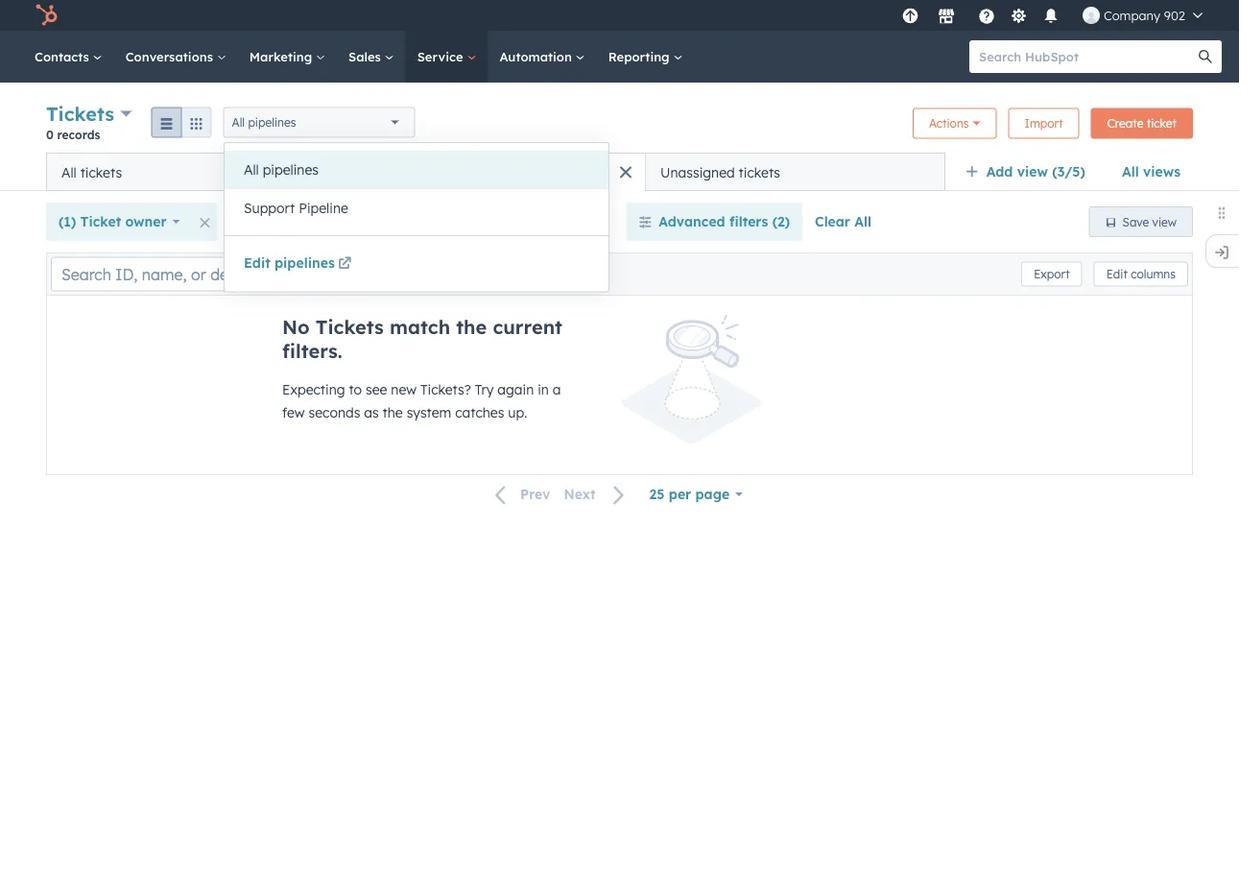 Task type: vqa. For each thing, say whether or not it's contained in the screenshot.
Try
yes



Task type: locate. For each thing, give the bounding box(es) containing it.
no tickets match the current filters.
[[282, 315, 563, 363]]

0 horizontal spatial view
[[1017, 163, 1048, 180]]

all pipelines button
[[223, 107, 415, 138]]

pipelines for all pipelines button
[[263, 161, 319, 178]]

view right add
[[1017, 163, 1048, 180]]

my open tickets
[[361, 164, 461, 180]]

0 vertical spatial tickets
[[46, 102, 114, 126]]

all inside "button"
[[855, 213, 872, 230]]

ticket
[[80, 213, 121, 230]]

25
[[650, 486, 665, 503]]

0 vertical spatial view
[[1017, 163, 1048, 180]]

export
[[1034, 267, 1070, 281]]

the right as
[[383, 404, 403, 421]]

advanced filters (2)
[[659, 213, 790, 230]]

all pipelines button
[[225, 151, 609, 189]]

1 tickets from the left
[[80, 164, 122, 180]]

all pipelines down marketing on the top left of page
[[232, 115, 296, 130]]

pipelines inside button
[[263, 161, 319, 178]]

pipelines up the support pipeline
[[263, 161, 319, 178]]

1 horizontal spatial create
[[1108, 116, 1144, 131]]

prev button
[[484, 482, 557, 507]]

advanced
[[659, 213, 725, 230]]

tickets right open
[[419, 164, 461, 180]]

marketplaces image
[[938, 9, 955, 26]]

3 tickets from the left
[[739, 164, 781, 180]]

group
[[151, 107, 212, 138]]

marketing
[[249, 48, 316, 64]]

as
[[364, 404, 379, 421]]

the inside no tickets match the current filters.
[[456, 315, 487, 339]]

0 horizontal spatial edit
[[244, 254, 270, 271]]

create ticket button
[[1091, 108, 1193, 139]]

import button
[[1009, 108, 1080, 139]]

create left ticket
[[1108, 116, 1144, 131]]

support pipeline
[[244, 200, 348, 216]]

0 records
[[46, 127, 100, 142]]

actions
[[929, 116, 969, 131]]

link opens in a new window image
[[338, 253, 352, 276]]

pipelines left link opens in a new window image
[[275, 254, 335, 271]]

seconds
[[309, 404, 360, 421]]

1 vertical spatial create
[[241, 213, 286, 230]]

0 horizontal spatial tickets
[[46, 102, 114, 126]]

pipelines for edit pipelines link
[[275, 254, 335, 271]]

contacts
[[35, 48, 93, 64]]

1 vertical spatial pipelines
[[263, 161, 319, 178]]

all views
[[1122, 163, 1181, 180]]

all tickets button
[[46, 153, 346, 191]]

no
[[282, 315, 310, 339]]

create left date
[[241, 213, 286, 230]]

1 horizontal spatial view
[[1153, 215, 1177, 229]]

notifications image
[[1043, 9, 1060, 26]]

0 horizontal spatial tickets
[[80, 164, 122, 180]]

all
[[232, 115, 245, 130], [244, 161, 259, 178], [1122, 163, 1139, 180], [61, 164, 77, 180], [855, 213, 872, 230]]

1 horizontal spatial tickets
[[419, 164, 461, 180]]

0 vertical spatial all pipelines
[[232, 115, 296, 130]]

all down 0 records on the top
[[61, 164, 77, 180]]

mateo roberts image
[[1083, 7, 1100, 24]]

view inside popup button
[[1017, 163, 1048, 180]]

tickets up the filters
[[739, 164, 781, 180]]

0 horizontal spatial the
[[383, 404, 403, 421]]

2 tickets from the left
[[419, 164, 461, 180]]

clear all
[[815, 213, 872, 230]]

conversations
[[125, 48, 217, 64]]

create inside button
[[1108, 116, 1144, 131]]

tickets down records
[[80, 164, 122, 180]]

support
[[244, 200, 295, 216]]

to
[[349, 381, 362, 398]]

1 horizontal spatial the
[[456, 315, 487, 339]]

1 vertical spatial the
[[383, 404, 403, 421]]

the
[[456, 315, 487, 339], [383, 404, 403, 421]]

unassigned
[[661, 164, 735, 180]]

list box
[[225, 143, 609, 235]]

see
[[366, 381, 387, 398]]

all for all pipelines button
[[244, 161, 259, 178]]

tickets
[[80, 164, 122, 180], [419, 164, 461, 180], [739, 164, 781, 180]]

1 horizontal spatial edit
[[1107, 267, 1128, 281]]

1 vertical spatial all pipelines
[[244, 161, 319, 178]]

filters
[[730, 213, 768, 230]]

0 vertical spatial the
[[456, 315, 487, 339]]

all right clear
[[855, 213, 872, 230]]

(1) ticket owner
[[59, 213, 167, 230]]

contacts link
[[23, 31, 114, 83]]

company
[[1104, 7, 1161, 23]]

list box containing all pipelines
[[225, 143, 609, 235]]

add view (3/5) button
[[953, 153, 1110, 191]]

my open tickets button
[[346, 153, 646, 191]]

1 horizontal spatial tickets
[[316, 315, 384, 339]]

save view
[[1123, 215, 1177, 229]]

all pipelines inside popup button
[[232, 115, 296, 130]]

tickets
[[46, 102, 114, 126], [316, 315, 384, 339]]

2 horizontal spatial tickets
[[739, 164, 781, 180]]

tickets right no
[[316, 315, 384, 339]]

tickets?
[[420, 381, 471, 398]]

the inside expecting to see new tickets? try again in a few seconds as the system catches up.
[[383, 404, 403, 421]]

company 902
[[1104, 7, 1186, 23]]

view inside button
[[1153, 215, 1177, 229]]

settings link
[[1007, 5, 1031, 25]]

all up support
[[244, 161, 259, 178]]

2 vertical spatial pipelines
[[275, 254, 335, 271]]

match
[[390, 315, 450, 339]]

group inside tickets banner
[[151, 107, 212, 138]]

clear all button
[[803, 203, 884, 241]]

all tickets
[[61, 164, 122, 180]]

(1) ticket owner button
[[46, 203, 192, 241]]

0 vertical spatial pipelines
[[248, 115, 296, 130]]

edit down create date
[[244, 254, 270, 271]]

1 vertical spatial view
[[1153, 215, 1177, 229]]

clear
[[815, 213, 851, 230]]

edit columns
[[1107, 267, 1176, 281]]

create date button
[[229, 203, 346, 241]]

edit inside button
[[1107, 267, 1128, 281]]

add
[[987, 163, 1013, 180]]

edit pipelines
[[244, 254, 335, 271]]

reporting link
[[597, 31, 695, 83]]

0 vertical spatial create
[[1108, 116, 1144, 131]]

edit columns button
[[1094, 262, 1189, 287]]

sales link
[[337, 31, 406, 83]]

view
[[1017, 163, 1048, 180], [1153, 215, 1177, 229]]

pipelines down marketing on the top left of page
[[248, 115, 296, 130]]

(3/5)
[[1052, 163, 1086, 180]]

the right match
[[456, 315, 487, 339]]

pipelines
[[248, 115, 296, 130], [263, 161, 319, 178], [275, 254, 335, 271]]

all left views
[[1122, 163, 1139, 180]]

tickets up records
[[46, 102, 114, 126]]

all pipelines up support
[[244, 161, 319, 178]]

filters.
[[282, 339, 342, 363]]

owner
[[125, 213, 167, 230]]

expecting
[[282, 381, 345, 398]]

upgrade image
[[902, 8, 919, 25]]

0 horizontal spatial create
[[241, 213, 286, 230]]

save view button
[[1089, 206, 1193, 237]]

few
[[282, 404, 305, 421]]

unassigned tickets button
[[646, 153, 945, 191]]

edit left columns
[[1107, 267, 1128, 281]]

all for all views link
[[1122, 163, 1139, 180]]

automation
[[500, 48, 576, 64]]

all pipelines inside button
[[244, 161, 319, 178]]

1 vertical spatial tickets
[[316, 315, 384, 339]]

all up "all tickets" button
[[232, 115, 245, 130]]

view right save
[[1153, 215, 1177, 229]]

create inside popup button
[[241, 213, 286, 230]]

ticket
[[1147, 116, 1177, 131]]



Task type: describe. For each thing, give the bounding box(es) containing it.
records
[[57, 127, 100, 142]]

(1)
[[59, 213, 76, 230]]

new
[[391, 381, 417, 398]]

edit pipelines link
[[244, 252, 355, 276]]

save
[[1123, 215, 1149, 229]]

my
[[361, 164, 380, 180]]

marketing link
[[238, 31, 337, 83]]

export button
[[1022, 262, 1083, 287]]

link opens in a new window image
[[338, 258, 352, 271]]

reporting
[[608, 48, 673, 64]]

edit for edit pipelines
[[244, 254, 270, 271]]

create ticket
[[1108, 116, 1177, 131]]

pipeline
[[299, 200, 348, 216]]

per
[[669, 486, 691, 503]]

next
[[564, 486, 596, 503]]

support pipeline button
[[225, 189, 609, 228]]

tickets for unassigned tickets
[[739, 164, 781, 180]]

pagination navigation
[[484, 482, 637, 507]]

help image
[[978, 9, 996, 26]]

unassigned tickets
[[661, 164, 781, 180]]

sales
[[349, 48, 385, 64]]

create for create date
[[241, 213, 286, 230]]

try
[[475, 381, 494, 398]]

again
[[498, 381, 534, 398]]

all for "all tickets" button
[[61, 164, 77, 180]]

date
[[290, 213, 321, 230]]

create date
[[241, 213, 321, 230]]

columns
[[1131, 267, 1176, 281]]

conversations link
[[114, 31, 238, 83]]

automation link
[[488, 31, 597, 83]]

25 per page
[[650, 486, 730, 503]]

company 902 menu
[[897, 0, 1216, 31]]

Search ID, name, or description search field
[[51, 257, 277, 291]]

current
[[493, 315, 563, 339]]

Search HubSpot search field
[[970, 40, 1205, 73]]

edit for edit columns
[[1107, 267, 1128, 281]]

(2)
[[773, 213, 790, 230]]

create for create ticket
[[1108, 116, 1144, 131]]

tickets button
[[46, 100, 132, 128]]

prev
[[520, 486, 551, 503]]

page
[[696, 486, 730, 503]]

expecting to see new tickets? try again in a few seconds as the system catches up.
[[282, 381, 561, 421]]

advanced filters (2) button
[[626, 203, 803, 241]]

hubspot link
[[23, 4, 72, 27]]

upgrade link
[[899, 5, 923, 25]]

a
[[553, 381, 561, 398]]

25 per page button
[[637, 475, 756, 514]]

view for add
[[1017, 163, 1048, 180]]

hubspot image
[[35, 4, 58, 27]]

tickets for all tickets
[[80, 164, 122, 180]]

open
[[383, 164, 415, 180]]

views
[[1143, 163, 1181, 180]]

import
[[1025, 116, 1064, 131]]

next button
[[557, 482, 637, 507]]

all inside popup button
[[232, 115, 245, 130]]

company 902 button
[[1071, 0, 1214, 31]]

catches
[[455, 404, 504, 421]]

tickets inside no tickets match the current filters.
[[316, 315, 384, 339]]

service link
[[406, 31, 488, 83]]

view for save
[[1153, 215, 1177, 229]]

marketplaces button
[[926, 0, 967, 31]]

system
[[407, 404, 452, 421]]

notifications button
[[1035, 0, 1068, 31]]

902
[[1164, 7, 1186, 23]]

service
[[417, 48, 467, 64]]

tickets banner
[[46, 100, 1193, 153]]

add view (3/5)
[[987, 163, 1086, 180]]

pipelines inside popup button
[[248, 115, 296, 130]]

all views link
[[1110, 153, 1193, 191]]

actions button
[[913, 108, 997, 139]]

0
[[46, 127, 54, 142]]

tickets inside popup button
[[46, 102, 114, 126]]

search button
[[1190, 40, 1222, 73]]

up.
[[508, 404, 527, 421]]

search image
[[1199, 50, 1213, 63]]

settings image
[[1010, 8, 1028, 25]]

in
[[538, 381, 549, 398]]

help button
[[971, 0, 1003, 31]]



